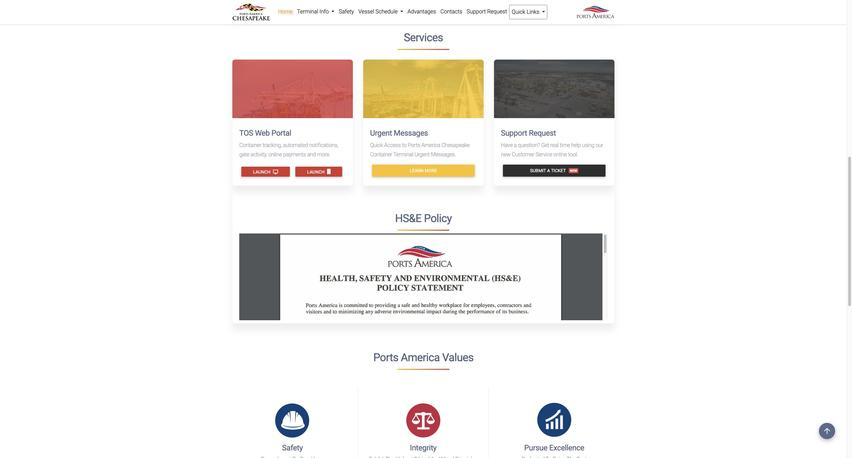 Task type: vqa. For each thing, say whether or not it's contained in the screenshot.
"Have a question? Get real time help using our new Customer Service online tool."
yes



Task type: locate. For each thing, give the bounding box(es) containing it.
1 vertical spatial terminal
[[394, 151, 414, 158]]

question?
[[518, 142, 540, 148]]

support right the contacts
[[467, 8, 486, 15]]

1 vertical spatial request
[[529, 128, 556, 137]]

urgent
[[370, 128, 392, 137], [415, 151, 430, 158]]

quick left 'links'
[[512, 9, 526, 15]]

learn more link
[[372, 165, 475, 177]]

1 vertical spatial a
[[548, 168, 550, 173]]

our
[[596, 142, 604, 148]]

request left quick links
[[488, 8, 507, 15]]

quick access to ports america chesapeake container terminal                         urgent messages.
[[370, 142, 470, 158]]

0 horizontal spatial launch link
[[242, 167, 290, 177]]

america
[[422, 142, 441, 148], [401, 351, 440, 364]]

quick left access
[[370, 142, 383, 148]]

messages
[[394, 128, 428, 137]]

notifications,
[[309, 142, 338, 148]]

0 horizontal spatial ports
[[374, 351, 399, 364]]

terminal info link
[[295, 5, 337, 19]]

1 vertical spatial container
[[370, 151, 393, 158]]

support request
[[467, 8, 507, 15], [501, 128, 556, 137]]

1 horizontal spatial ports
[[408, 142, 420, 148]]

policy
[[424, 212, 452, 225]]

1 vertical spatial urgent
[[415, 151, 430, 158]]

online down the time
[[554, 151, 567, 158]]

0 vertical spatial quick
[[512, 9, 526, 15]]

request up get
[[529, 128, 556, 137]]

vessel
[[359, 8, 374, 15]]

1 horizontal spatial launch
[[307, 170, 326, 175]]

go to top image
[[820, 423, 836, 439]]

support request link
[[465, 5, 510, 19]]

launch
[[253, 170, 272, 175], [307, 170, 326, 175]]

activity,
[[251, 151, 267, 158]]

more
[[425, 168, 437, 173]]

0 horizontal spatial online
[[269, 151, 282, 158]]

quick
[[512, 9, 526, 15], [370, 142, 383, 148]]

terminal down to
[[394, 151, 414, 158]]

0 vertical spatial request
[[488, 8, 507, 15]]

service
[[536, 151, 553, 158]]

new
[[501, 151, 511, 158]]

0 vertical spatial container
[[239, 142, 262, 148]]

contacts link
[[439, 5, 465, 19]]

0 vertical spatial ports
[[408, 142, 420, 148]]

support inside 'link'
[[467, 8, 486, 15]]

launch link
[[242, 167, 290, 177], [296, 167, 343, 177]]

a for ticket
[[548, 168, 550, 173]]

0 horizontal spatial quick
[[370, 142, 383, 148]]

0 horizontal spatial container
[[239, 142, 262, 148]]

support up "have"
[[501, 128, 528, 137]]

container inside quick access to ports america chesapeake container terminal                         urgent messages.
[[370, 151, 393, 158]]

using
[[582, 142, 595, 148]]

1 horizontal spatial quick
[[512, 9, 526, 15]]

container up gate
[[239, 142, 262, 148]]

ports america values
[[374, 351, 474, 364]]

values
[[443, 351, 474, 364]]

container down access
[[370, 151, 393, 158]]

1 horizontal spatial a
[[548, 168, 550, 173]]

launch for mobile image
[[307, 170, 326, 175]]

request
[[488, 8, 507, 15], [529, 128, 556, 137]]

launch link down the activity,
[[242, 167, 290, 177]]

0 vertical spatial support
[[467, 8, 486, 15]]

tracking,
[[263, 142, 282, 148]]

1 vertical spatial ports
[[374, 351, 399, 364]]

a for question?
[[514, 142, 517, 148]]

0 vertical spatial a
[[514, 142, 517, 148]]

0 horizontal spatial urgent
[[370, 128, 392, 137]]

ports inside quick access to ports america chesapeake container terminal                         urgent messages.
[[408, 142, 420, 148]]

0 vertical spatial terminal
[[297, 8, 318, 15]]

container
[[239, 142, 262, 148], [370, 151, 393, 158]]

container inside container tracking, automated notifications, gate activity, online payments and more.
[[239, 142, 262, 148]]

get
[[542, 142, 550, 148]]

0 horizontal spatial support
[[467, 8, 486, 15]]

1 launch from the left
[[253, 170, 272, 175]]

0 vertical spatial america
[[422, 142, 441, 148]]

chesapeake
[[442, 142, 470, 148]]

launch link down more.
[[296, 167, 343, 177]]

1 vertical spatial safety
[[282, 443, 303, 452]]

support
[[467, 8, 486, 15], [501, 128, 528, 137]]

quick links
[[512, 9, 541, 15]]

0 vertical spatial support request
[[467, 8, 507, 15]]

schedule
[[376, 8, 398, 15]]

launch left desktop image
[[253, 170, 272, 175]]

ports
[[408, 142, 420, 148], [374, 351, 399, 364]]

ticket
[[551, 168, 566, 173]]

1 horizontal spatial terminal
[[394, 151, 414, 158]]

a inside have a question? get real time help using our new customer service online tool.
[[514, 142, 517, 148]]

help
[[572, 142, 581, 148]]

quick inside quick access to ports america chesapeake container terminal                         urgent messages.
[[370, 142, 383, 148]]

urgent up access
[[370, 128, 392, 137]]

urgent inside quick access to ports america chesapeake container terminal                         urgent messages.
[[415, 151, 430, 158]]

a right "have"
[[514, 142, 517, 148]]

america inside quick access to ports america chesapeake container terminal                         urgent messages.
[[422, 142, 441, 148]]

online
[[269, 151, 282, 158], [554, 151, 567, 158]]

a
[[514, 142, 517, 148], [548, 168, 550, 173]]

payments
[[283, 151, 306, 158]]

launch left mobile image
[[307, 170, 326, 175]]

1 horizontal spatial support
[[501, 128, 528, 137]]

1 horizontal spatial urgent
[[415, 151, 430, 158]]

tos web portal
[[239, 128, 291, 137]]

2 launch from the left
[[307, 170, 326, 175]]

access
[[384, 142, 401, 148]]

1 horizontal spatial online
[[554, 151, 567, 158]]

urgent up 'learn more'
[[415, 151, 430, 158]]

1 horizontal spatial launch link
[[296, 167, 343, 177]]

terminal info
[[297, 8, 330, 15]]

a left "ticket" on the right top of the page
[[548, 168, 550, 173]]

terminal
[[297, 8, 318, 15], [394, 151, 414, 158]]

online down tracking, in the left top of the page
[[269, 151, 282, 158]]

safety link
[[337, 5, 356, 19]]

1 horizontal spatial container
[[370, 151, 393, 158]]

terminal inside quick access to ports america chesapeake container terminal                         urgent messages.
[[394, 151, 414, 158]]

1 horizontal spatial safety
[[339, 8, 354, 15]]

1 online from the left
[[269, 151, 282, 158]]

0 horizontal spatial safety
[[282, 443, 303, 452]]

0 horizontal spatial terminal
[[297, 8, 318, 15]]

terminal left "info"
[[297, 8, 318, 15]]

safety
[[339, 8, 354, 15], [282, 443, 303, 452]]

0 horizontal spatial request
[[488, 8, 507, 15]]

0 vertical spatial safety
[[339, 8, 354, 15]]

launch for desktop image
[[253, 170, 272, 175]]

2 online from the left
[[554, 151, 567, 158]]

0 horizontal spatial a
[[514, 142, 517, 148]]

1 vertical spatial quick
[[370, 142, 383, 148]]

0 horizontal spatial launch
[[253, 170, 272, 175]]

services
[[404, 31, 443, 44]]



Task type: describe. For each thing, give the bounding box(es) containing it.
advantages link
[[406, 5, 439, 19]]

1 vertical spatial support request
[[501, 128, 556, 137]]

1 vertical spatial america
[[401, 351, 440, 364]]

1 vertical spatial support
[[501, 128, 528, 137]]

customer
[[512, 151, 535, 158]]

vessel schedule
[[359, 8, 399, 15]]

vessel schedule link
[[356, 5, 406, 19]]

request inside 'link'
[[488, 8, 507, 15]]

pursue
[[525, 443, 548, 452]]

mobile image
[[327, 169, 331, 174]]

submit a ticket
[[530, 168, 566, 173]]

online inside container tracking, automated notifications, gate activity, online payments and more.
[[269, 151, 282, 158]]

have
[[501, 142, 513, 148]]

support request inside 'link'
[[467, 8, 507, 15]]

hs&e
[[395, 212, 422, 225]]

quick links link
[[510, 5, 548, 19]]

messages.
[[431, 151, 456, 158]]

0 vertical spatial urgent
[[370, 128, 392, 137]]

web
[[255, 128, 270, 137]]

to
[[402, 142, 407, 148]]

excellence
[[550, 443, 585, 452]]

gate
[[239, 151, 250, 158]]

portal
[[272, 128, 291, 137]]

submit
[[530, 168, 546, 173]]

learn
[[410, 168, 424, 173]]

automated
[[283, 142, 308, 148]]

info
[[320, 8, 329, 15]]

tool.
[[569, 151, 578, 158]]

home
[[278, 8, 293, 15]]

learn more
[[410, 168, 437, 173]]

pursue excellence
[[525, 443, 585, 452]]

1 launch link from the left
[[242, 167, 290, 177]]

have a question? get real time help using our new customer service online tool.
[[501, 142, 604, 158]]

1 horizontal spatial request
[[529, 128, 556, 137]]

urgent messages
[[370, 128, 428, 137]]

new
[[570, 169, 578, 172]]

home link
[[276, 5, 295, 19]]

container tracking, automated notifications, gate activity, online payments and more.
[[239, 142, 338, 158]]

links
[[527, 9, 540, 15]]

more.
[[317, 151, 330, 158]]

hs&e policy
[[395, 212, 452, 225]]

quick for quick links
[[512, 9, 526, 15]]

advantages
[[408, 8, 436, 15]]

desktop image
[[273, 170, 278, 175]]

time
[[560, 142, 570, 148]]

integrity
[[410, 443, 437, 452]]

online inside have a question? get real time help using our new customer service online tool.
[[554, 151, 567, 158]]

real
[[551, 142, 559, 148]]

2 launch link from the left
[[296, 167, 343, 177]]

contacts
[[441, 8, 463, 15]]

tos
[[239, 128, 253, 137]]

and
[[307, 151, 316, 158]]

quick for quick access to ports america chesapeake container terminal                         urgent messages.
[[370, 142, 383, 148]]



